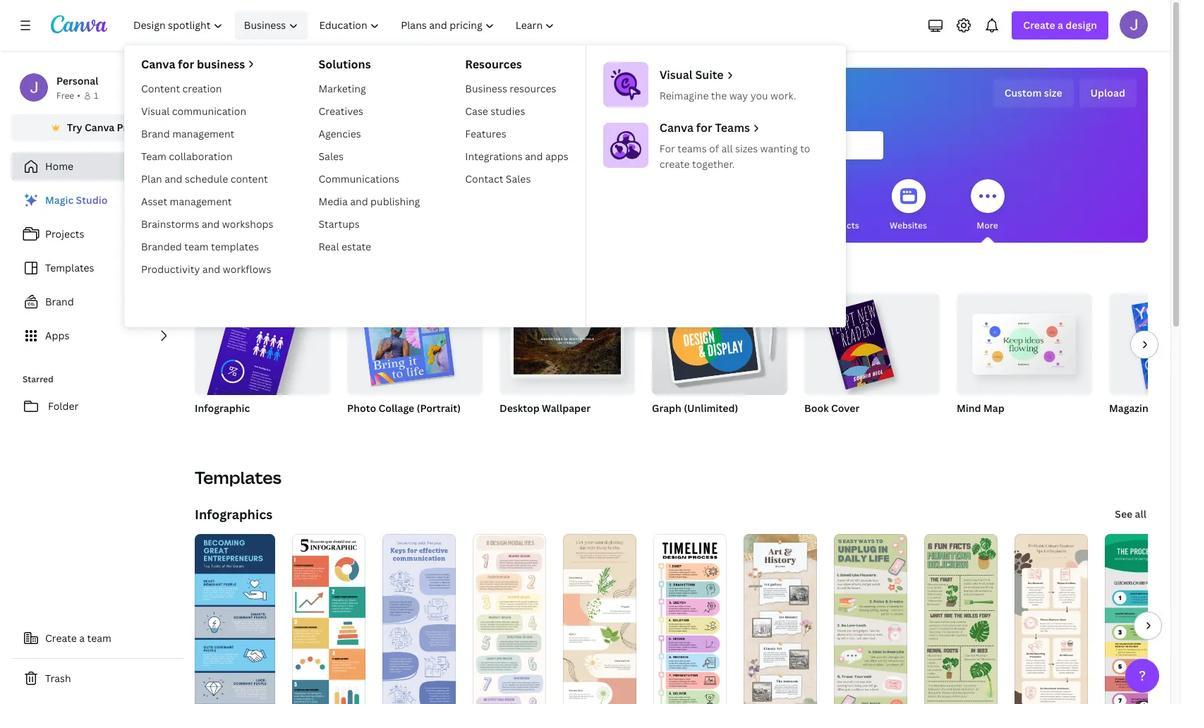 Task type: vqa. For each thing, say whether or not it's contained in the screenshot.
group associated with Graph (Unlimited)
yes



Task type: locate. For each thing, give the bounding box(es) containing it.
try inside button
[[67, 121, 82, 134]]

1 vertical spatial business
[[465, 82, 507, 95]]

0 vertical spatial business
[[244, 18, 286, 32]]

0 vertical spatial design
[[1066, 18, 1098, 32]]

see all
[[1116, 508, 1147, 521]]

2 horizontal spatial you
[[751, 89, 769, 102]]

design left the jacob simon icon
[[1066, 18, 1098, 32]]

work.
[[771, 89, 797, 102]]

brand up apps
[[45, 295, 74, 309]]

1 vertical spatial a
[[79, 632, 85, 645]]

team inside business menu
[[184, 240, 209, 253]]

0 vertical spatial team
[[184, 240, 209, 253]]

you up estate
[[356, 220, 371, 232]]

a for design
[[1058, 18, 1064, 32]]

canva up the teams
[[660, 120, 694, 136]]

create inside dropdown button
[[1024, 18, 1056, 32]]

0 vertical spatial brand
[[141, 127, 170, 140]]

magazine cover group
[[1110, 294, 1182, 433]]

a up size
[[1058, 18, 1064, 32]]

group for magazine cover
[[1110, 294, 1182, 395]]

group for infographic
[[193, 284, 330, 464]]

graph (unlimited)
[[652, 402, 739, 415]]

all right of
[[722, 142, 733, 155]]

you right way
[[751, 89, 769, 102]]

0 horizontal spatial create
[[45, 632, 77, 645]]

visual down content
[[141, 104, 170, 118]]

mind map group
[[957, 288, 1093, 433]]

branded
[[141, 240, 182, 253]]

× left 11
[[1124, 420, 1128, 432]]

folder button
[[11, 393, 184, 421]]

real estate link
[[313, 236, 426, 258]]

brand inside business menu
[[141, 127, 170, 140]]

infographics
[[195, 506, 273, 523]]

8.5
[[1110, 420, 1122, 432]]

0 vertical spatial for
[[178, 56, 194, 72]]

0 vertical spatial management
[[172, 127, 235, 140]]

team up productivity and workflows on the top left
[[184, 240, 209, 253]]

free •
[[56, 90, 80, 102]]

new
[[286, 265, 312, 282]]

try
[[67, 121, 82, 134], [195, 265, 215, 282]]

magazine cover 8.5 × 11 in
[[1110, 402, 1182, 432]]

0 horizontal spatial cover
[[832, 402, 860, 415]]

brand management
[[141, 127, 235, 140]]

management
[[172, 127, 235, 140], [170, 195, 232, 208]]

for for business
[[178, 56, 194, 72]]

business inside dropdown button
[[244, 18, 286, 32]]

magic studio
[[45, 193, 108, 207]]

for for for you
[[340, 220, 354, 232]]

solutions
[[319, 56, 371, 72]]

management down plan and schedule content
[[170, 195, 232, 208]]

0 horizontal spatial try
[[67, 121, 82, 134]]

asset management link
[[136, 191, 279, 213]]

create
[[1024, 18, 1056, 32], [45, 632, 77, 645]]

(unlimited)
[[684, 402, 739, 415]]

1 horizontal spatial visual
[[660, 67, 693, 83]]

features link
[[460, 123, 574, 145]]

try something new
[[195, 265, 312, 282]]

Search search field
[[488, 132, 855, 159]]

and for apps
[[525, 150, 543, 163]]

business resources
[[465, 82, 557, 95]]

all right see
[[1136, 508, 1147, 521]]

canva inside try canva pro button
[[85, 121, 115, 134]]

1 horizontal spatial ×
[[1124, 420, 1128, 432]]

personal
[[56, 74, 98, 88]]

1 vertical spatial templates
[[195, 466, 282, 489]]

1 vertical spatial create
[[45, 632, 77, 645]]

1 horizontal spatial all
[[1136, 508, 1147, 521]]

products
[[822, 220, 860, 232]]

× right "800"
[[214, 420, 218, 432]]

and inside media and publishing link
[[350, 195, 368, 208]]

0 vertical spatial for
[[660, 142, 676, 155]]

top level navigation element
[[124, 11, 846, 328]]

0 vertical spatial visual
[[660, 67, 693, 83]]

0 horizontal spatial all
[[722, 142, 733, 155]]

print products button
[[800, 169, 860, 243]]

and for schedule
[[165, 172, 183, 186]]

content creation
[[141, 82, 222, 95]]

business
[[197, 56, 245, 72]]

brand for brand
[[45, 295, 74, 309]]

(portrait)
[[417, 402, 461, 415]]

in
[[1141, 420, 1149, 432]]

you
[[623, 84, 665, 114], [751, 89, 769, 102], [356, 220, 371, 232]]

0 horizontal spatial templates
[[45, 261, 94, 275]]

cover for magazine cover 8.5 × 11 in
[[1157, 402, 1182, 415]]

and inside 'brainstorms and workshops' link
[[202, 217, 220, 231]]

you right will
[[623, 84, 665, 114]]

create for create a team
[[45, 632, 77, 645]]

business up case studies
[[465, 82, 507, 95]]

desktop wallpaper group
[[500, 294, 635, 433]]

1 horizontal spatial business
[[465, 82, 507, 95]]

brand
[[141, 127, 170, 140], [45, 295, 74, 309]]

1 horizontal spatial canva
[[141, 56, 175, 72]]

try down •
[[67, 121, 82, 134]]

1 vertical spatial try
[[195, 265, 215, 282]]

for up real estate
[[340, 220, 354, 232]]

create up trash
[[45, 632, 77, 645]]

1 × from the left
[[214, 420, 218, 432]]

11
[[1130, 420, 1139, 432]]

1 vertical spatial for
[[697, 120, 713, 136]]

1 horizontal spatial sales
[[506, 172, 531, 186]]

0 horizontal spatial visual
[[141, 104, 170, 118]]

and down asset management link
[[202, 217, 220, 231]]

brand up team
[[141, 127, 170, 140]]

resources
[[465, 56, 522, 72]]

folder link
[[11, 393, 184, 421]]

more
[[977, 220, 999, 232]]

1 horizontal spatial a
[[1058, 18, 1064, 32]]

book
[[805, 402, 829, 415]]

2 horizontal spatial canva
[[660, 120, 694, 136]]

0 horizontal spatial you
[[356, 220, 371, 232]]

and left apps in the top of the page
[[525, 150, 543, 163]]

try canva pro button
[[11, 114, 184, 141]]

for up "create"
[[660, 142, 676, 155]]

0 vertical spatial all
[[722, 142, 733, 155]]

canva
[[141, 56, 175, 72], [660, 120, 694, 136], [85, 121, 115, 134]]

templates up infographics
[[195, 466, 282, 489]]

home
[[45, 160, 74, 173]]

and down communications
[[350, 195, 368, 208]]

communication
[[172, 104, 247, 118]]

0 horizontal spatial brand
[[45, 295, 74, 309]]

and inside integrations and apps link
[[525, 150, 543, 163]]

try down branded team templates link
[[195, 265, 215, 282]]

collage
[[379, 402, 415, 415]]

1 vertical spatial brand
[[45, 295, 74, 309]]

magic studio link
[[11, 186, 184, 215]]

a up trash link
[[79, 632, 85, 645]]

canva for teams
[[660, 120, 750, 136]]

0 horizontal spatial business
[[244, 18, 286, 32]]

visual communication link
[[136, 100, 279, 123]]

of
[[710, 142, 719, 155]]

marketing link
[[313, 78, 426, 100]]

try for try something new
[[195, 265, 215, 282]]

infographic group
[[193, 284, 330, 464]]

cover inside magazine cover 8.5 × 11 in
[[1157, 402, 1182, 415]]

1 vertical spatial all
[[1136, 508, 1147, 521]]

0 vertical spatial create
[[1024, 18, 1056, 32]]

management down visual communication 'link'
[[172, 127, 235, 140]]

features
[[465, 127, 507, 140]]

and right plan
[[165, 172, 183, 186]]

and
[[525, 150, 543, 163], [165, 172, 183, 186], [350, 195, 368, 208], [202, 217, 220, 231], [203, 263, 221, 276]]

0 horizontal spatial design
[[670, 84, 742, 114]]

a for team
[[79, 632, 85, 645]]

visual inside visual communication 'link'
[[141, 104, 170, 118]]

1 horizontal spatial create
[[1024, 18, 1056, 32]]

and inside plan and schedule content link
[[165, 172, 183, 186]]

cover right magazine
[[1157, 402, 1182, 415]]

custom size button
[[994, 79, 1074, 107]]

visual up reimagine
[[660, 67, 693, 83]]

and for publishing
[[350, 195, 368, 208]]

group
[[193, 284, 330, 464], [805, 288, 940, 395], [957, 288, 1093, 395], [347, 294, 483, 395], [500, 294, 635, 395], [652, 294, 788, 395], [1110, 294, 1182, 395]]

0 horizontal spatial for
[[340, 220, 354, 232]]

1 vertical spatial management
[[170, 195, 232, 208]]

and for workflows
[[203, 263, 221, 276]]

0 horizontal spatial sales
[[319, 150, 344, 163]]

for
[[178, 56, 194, 72], [697, 120, 713, 136]]

cover for book cover
[[832, 402, 860, 415]]

reimagine
[[660, 89, 709, 102]]

create inside button
[[45, 632, 77, 645]]

group for graph (unlimited)
[[652, 294, 788, 395]]

design down suite
[[670, 84, 742, 114]]

canva up content
[[141, 56, 175, 72]]

websites
[[890, 220, 928, 232]]

brand link
[[11, 288, 184, 316]]

infographic 800 × 2000 px
[[195, 402, 254, 432]]

1 horizontal spatial brand
[[141, 127, 170, 140]]

business inside menu
[[465, 82, 507, 95]]

visual
[[660, 67, 693, 83], [141, 104, 170, 118]]

brainstorms
[[141, 217, 199, 231]]

business up business
[[244, 18, 286, 32]]

workflows
[[223, 263, 271, 276]]

px
[[245, 420, 254, 432]]

create up the 'custom size'
[[1024, 18, 1056, 32]]

canva left the pro
[[85, 121, 115, 134]]

1 cover from the left
[[832, 402, 860, 415]]

create a team button
[[11, 625, 184, 653]]

for inside for teams of all sizes wanting to create together.
[[660, 142, 676, 155]]

and inside productivity and workflows link
[[203, 263, 221, 276]]

None search field
[[460, 131, 884, 160]]

to
[[801, 142, 811, 155]]

1 horizontal spatial design
[[1066, 18, 1098, 32]]

for up of
[[697, 120, 713, 136]]

2 cover from the left
[[1157, 402, 1182, 415]]

1 vertical spatial team
[[87, 632, 111, 645]]

1 horizontal spatial try
[[195, 265, 215, 282]]

sales down agencies
[[319, 150, 344, 163]]

for up content creation
[[178, 56, 194, 72]]

cover
[[832, 402, 860, 415], [1157, 402, 1182, 415]]

team up trash link
[[87, 632, 111, 645]]

0 vertical spatial try
[[67, 121, 82, 134]]

sales down integrations and apps link
[[506, 172, 531, 186]]

1 vertical spatial visual
[[141, 104, 170, 118]]

brand management link
[[136, 123, 279, 145]]

for inside button
[[340, 220, 354, 232]]

1 vertical spatial design
[[670, 84, 742, 114]]

2 × from the left
[[1124, 420, 1128, 432]]

templates down projects
[[45, 261, 94, 275]]

0 horizontal spatial team
[[87, 632, 111, 645]]

and down branded team templates link
[[203, 263, 221, 276]]

1 horizontal spatial team
[[184, 240, 209, 253]]

1 vertical spatial sales
[[506, 172, 531, 186]]

websites button
[[890, 169, 928, 243]]

list
[[11, 186, 184, 350]]

1 vertical spatial for
[[340, 220, 354, 232]]

all inside for teams of all sizes wanting to create together.
[[722, 142, 733, 155]]

integrations
[[465, 150, 523, 163]]

brainstorms and workshops link
[[136, 213, 279, 236]]

sales
[[319, 150, 344, 163], [506, 172, 531, 186]]

a inside dropdown button
[[1058, 18, 1064, 32]]

plan
[[141, 172, 162, 186]]

1 horizontal spatial cover
[[1157, 402, 1182, 415]]

1 horizontal spatial for
[[660, 142, 676, 155]]

team
[[184, 240, 209, 253], [87, 632, 111, 645]]

0 horizontal spatial for
[[178, 56, 194, 72]]

0 horizontal spatial canva
[[85, 121, 115, 134]]

cover right book
[[832, 402, 860, 415]]

0 vertical spatial a
[[1058, 18, 1064, 32]]

graph (unlimited) group
[[652, 294, 788, 433]]

1 horizontal spatial for
[[697, 120, 713, 136]]

0 horizontal spatial a
[[79, 632, 85, 645]]

0 vertical spatial templates
[[45, 261, 94, 275]]

0 horizontal spatial ×
[[214, 420, 218, 432]]

today?
[[746, 84, 826, 114]]

design
[[1066, 18, 1098, 32], [670, 84, 742, 114]]

productivity and workflows
[[141, 263, 271, 276]]

contact
[[465, 172, 504, 186]]

a inside button
[[79, 632, 85, 645]]

you inside button
[[356, 220, 371, 232]]



Task type: describe. For each thing, give the bounding box(es) containing it.
2000
[[220, 420, 243, 432]]

will
[[582, 84, 618, 114]]

sizes
[[736, 142, 758, 155]]

try for try canva pro
[[67, 121, 82, 134]]

upload button
[[1080, 79, 1137, 107]]

and for workshops
[[202, 217, 220, 231]]

photo collage (portrait) group
[[347, 294, 483, 433]]

for for for teams of all sizes wanting to create together.
[[660, 142, 676, 155]]

create a team
[[45, 632, 111, 645]]

brand for brand management
[[141, 127, 170, 140]]

visual for visual suite
[[660, 67, 693, 83]]

graph
[[652, 402, 682, 415]]

presentations
[[564, 220, 621, 232]]

for you button
[[339, 169, 372, 243]]

photo
[[347, 402, 376, 415]]

magazine
[[1110, 402, 1155, 415]]

agencies
[[319, 127, 361, 140]]

the
[[711, 89, 727, 102]]

what will you design today?
[[518, 84, 826, 114]]

business button
[[235, 11, 308, 40]]

team inside button
[[87, 632, 111, 645]]

1 horizontal spatial templates
[[195, 466, 282, 489]]

branded team templates
[[141, 240, 259, 253]]

agencies link
[[313, 123, 426, 145]]

create a design
[[1024, 18, 1098, 32]]

real estate
[[319, 240, 371, 253]]

size
[[1045, 86, 1063, 100]]

print
[[800, 220, 820, 232]]

8.5 × 11 in button
[[1110, 419, 1163, 433]]

× inside infographic 800 × 2000 px
[[214, 420, 218, 432]]

desktop wallpaper
[[500, 402, 591, 415]]

schedule
[[185, 172, 228, 186]]

starred
[[23, 373, 53, 385]]

what
[[518, 84, 578, 114]]

book cover group
[[805, 288, 940, 433]]

1 horizontal spatial you
[[623, 84, 665, 114]]

jacob simon image
[[1120, 11, 1149, 39]]

workshops
[[222, 217, 274, 231]]

productivity
[[141, 263, 200, 276]]

asset management
[[141, 195, 232, 208]]

business resources link
[[460, 78, 574, 100]]

creatives
[[319, 104, 364, 118]]

trash link
[[11, 665, 184, 693]]

startups
[[319, 217, 360, 231]]

content creation link
[[136, 78, 279, 100]]

case studies link
[[460, 100, 574, 123]]

suite
[[696, 67, 724, 83]]

management for brand management
[[172, 127, 235, 140]]

team
[[141, 150, 167, 163]]

home link
[[11, 152, 184, 181]]

canva for canva for business
[[141, 56, 175, 72]]

× inside magazine cover 8.5 × 11 in
[[1124, 420, 1128, 432]]

see all link
[[1114, 501, 1149, 529]]

group for desktop wallpaper
[[500, 294, 635, 395]]

reimagine the way you work.
[[660, 89, 797, 102]]

team collaboration
[[141, 150, 233, 163]]

design inside dropdown button
[[1066, 18, 1098, 32]]

business for business
[[244, 18, 286, 32]]

projects link
[[11, 220, 184, 248]]

sales link
[[313, 145, 426, 168]]

create for create a design
[[1024, 18, 1056, 32]]

marketing
[[319, 82, 366, 95]]

desktop
[[500, 402, 540, 415]]

0 vertical spatial sales
[[319, 150, 344, 163]]

pro
[[117, 121, 133, 134]]

resources
[[510, 82, 557, 95]]

list containing magic studio
[[11, 186, 184, 350]]

visual for visual communication
[[141, 104, 170, 118]]

apps
[[45, 329, 69, 342]]

estate
[[342, 240, 371, 253]]

contact sales link
[[460, 168, 574, 191]]

collaboration
[[169, 150, 233, 163]]

custom size
[[1005, 86, 1063, 100]]

for for teams
[[697, 120, 713, 136]]

•
[[77, 90, 80, 102]]

canva for canva for teams
[[660, 120, 694, 136]]

media and publishing
[[319, 195, 420, 208]]

contact sales
[[465, 172, 531, 186]]

business for business resources
[[465, 82, 507, 95]]

group for photo collage (portrait)
[[347, 294, 483, 395]]

infographic
[[195, 402, 250, 415]]

something
[[218, 265, 283, 282]]

creatives link
[[313, 100, 426, 123]]

management for asset management
[[170, 195, 232, 208]]

more button
[[971, 169, 1005, 243]]

asset
[[141, 195, 167, 208]]

integrations and apps
[[465, 150, 569, 163]]

infographics link
[[195, 506, 273, 523]]

mind map
[[957, 402, 1005, 415]]

content
[[231, 172, 268, 186]]

create
[[660, 157, 690, 171]]

magic
[[45, 193, 74, 207]]

communications link
[[313, 168, 426, 191]]

media
[[319, 195, 348, 208]]

mind
[[957, 402, 982, 415]]

team collaboration link
[[136, 145, 279, 168]]

group for mind map
[[957, 288, 1093, 395]]

you inside business menu
[[751, 89, 769, 102]]

templates
[[211, 240, 259, 253]]

group for book cover
[[805, 288, 940, 395]]

apps
[[546, 150, 569, 163]]

see
[[1116, 508, 1133, 521]]

brainstorms and workshops
[[141, 217, 274, 231]]

publishing
[[371, 195, 420, 208]]

canva for business link
[[141, 56, 274, 72]]

business menu
[[124, 45, 846, 328]]



